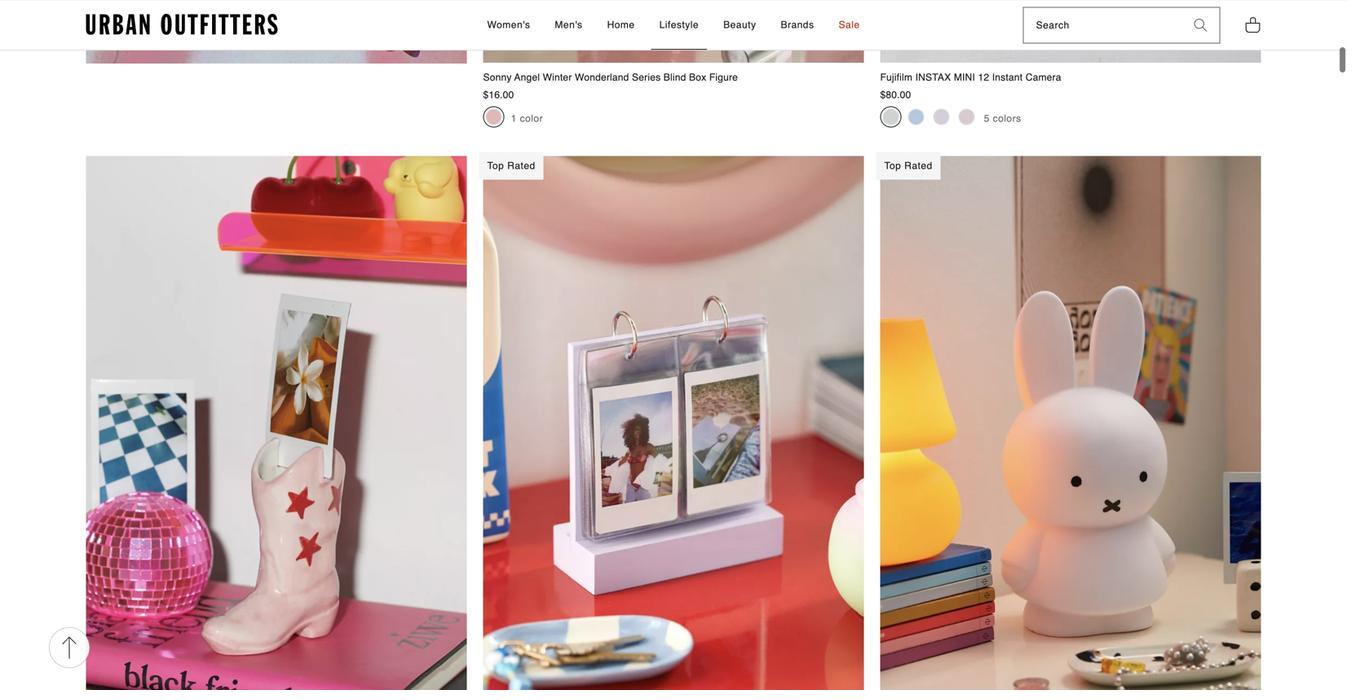 Task type: vqa. For each thing, say whether or not it's contained in the screenshot.
the Men's Link
yes



Task type: locate. For each thing, give the bounding box(es) containing it.
rated down sky "icon"
[[904, 160, 933, 172]]

top
[[487, 160, 504, 172], [884, 160, 901, 172]]

2 top rated from the left
[[884, 160, 933, 172]]

winter
[[543, 72, 572, 83]]

owala image
[[86, 0, 467, 64]]

miffy coin bank image
[[880, 156, 1261, 691]]

main navigation element
[[340, 1, 1007, 50]]

cowboy boot photo stand image
[[86, 156, 467, 691]]

top rated for 'miffy coin bank' image
[[884, 160, 933, 172]]

top rated down 1
[[487, 160, 535, 172]]

top for 'miffy coin bank' image
[[884, 160, 901, 172]]

$16.00
[[483, 89, 514, 101]]

1 horizontal spatial top rated
[[884, 160, 933, 172]]

fujifilm instax mini 12 instant camera link
[[880, 0, 1261, 85]]

sky image
[[908, 109, 924, 125]]

1 top rated from the left
[[487, 160, 535, 172]]

beauty
[[723, 19, 756, 30]]

1 rated from the left
[[507, 160, 535, 172]]

multi image
[[486, 109, 502, 125]]

sonny
[[483, 72, 512, 83]]

2 rated from the left
[[904, 160, 933, 172]]

women's
[[487, 19, 530, 30]]

1 horizontal spatial top
[[884, 160, 901, 172]]

0 horizontal spatial top rated
[[487, 160, 535, 172]]

12
[[978, 72, 989, 83]]

0 horizontal spatial rated
[[507, 160, 535, 172]]

instant
[[992, 72, 1023, 83]]

1 top from the left
[[487, 160, 504, 172]]

0 horizontal spatial top
[[487, 160, 504, 172]]

sale
[[839, 19, 860, 30]]

white image
[[883, 109, 899, 125]]

top rated down sky "icon"
[[884, 160, 933, 172]]

fujifilm instax mini 12 instant camera image
[[880, 0, 1261, 63]]

top down multi icon
[[487, 160, 504, 172]]

lilac image
[[933, 109, 950, 125]]

blind
[[664, 72, 686, 83]]

top down white image
[[884, 160, 901, 172]]

rated down 1 color
[[507, 160, 535, 172]]

top for "tabletop wood flip instax mini picture frame"
[[487, 160, 504, 172]]

2 top from the left
[[884, 160, 901, 172]]

None search field
[[1024, 8, 1182, 43]]

top rated for "tabletop wood flip instax mini picture frame"
[[487, 160, 535, 172]]

my shopping bag image
[[1245, 16, 1261, 34]]

brands
[[781, 19, 814, 30]]

1 horizontal spatial top rated link
[[876, 152, 1261, 691]]

1 horizontal spatial rated
[[904, 160, 933, 172]]

top rated link
[[479, 152, 864, 691], [876, 152, 1261, 691]]

$80.00
[[880, 89, 911, 101]]

Search text field
[[1024, 8, 1182, 43]]

0 horizontal spatial top rated link
[[479, 152, 864, 691]]

men's
[[555, 19, 583, 30]]

instax
[[915, 72, 951, 83]]

home
[[607, 19, 635, 30]]

sale link
[[831, 1, 868, 50]]

fujifilm instax mini 12 instant camera
[[880, 72, 1061, 83]]

top rated
[[487, 160, 535, 172], [884, 160, 933, 172]]

rated for 'miffy coin bank' image
[[904, 160, 933, 172]]

rated
[[507, 160, 535, 172], [904, 160, 933, 172]]



Task type: describe. For each thing, give the bounding box(es) containing it.
series
[[632, 72, 661, 83]]

angel
[[514, 72, 540, 83]]

mini
[[954, 72, 975, 83]]

lifestyle link
[[651, 1, 707, 50]]

1
[[511, 113, 517, 124]]

camera
[[1026, 72, 1061, 83]]

box
[[689, 72, 706, 83]]

1 top rated link from the left
[[479, 152, 864, 691]]

sonny angel winter wonderland series blind box figure image
[[483, 0, 864, 63]]

figure
[[709, 72, 738, 83]]

sonny angel winter wonderland series blind box figure link
[[483, 0, 864, 85]]

colors
[[993, 113, 1021, 124]]

5 colors
[[984, 113, 1021, 124]]

wonderland
[[575, 72, 629, 83]]

2 top rated link from the left
[[876, 152, 1261, 691]]

color
[[520, 113, 543, 124]]

urban outfitters image
[[86, 14, 278, 35]]

women's link
[[479, 1, 539, 50]]

5
[[984, 113, 990, 124]]

brands link
[[773, 1, 822, 50]]

1 color
[[511, 113, 543, 124]]

home link
[[599, 1, 643, 50]]

sonny angel winter wonderland series blind box figure
[[483, 72, 738, 83]]

original price: $80.00 element
[[880, 89, 911, 101]]

rated for "tabletop wood flip instax mini picture frame"
[[507, 160, 535, 172]]

fujifilm
[[880, 72, 913, 83]]

beauty link
[[715, 1, 764, 50]]

original price: $16.00 element
[[483, 89, 514, 101]]

men's link
[[547, 1, 591, 50]]

search image
[[1194, 19, 1207, 32]]

pink image
[[959, 109, 975, 125]]

lifestyle
[[659, 19, 699, 30]]

tabletop wood flip instax mini picture frame image
[[483, 156, 864, 691]]



